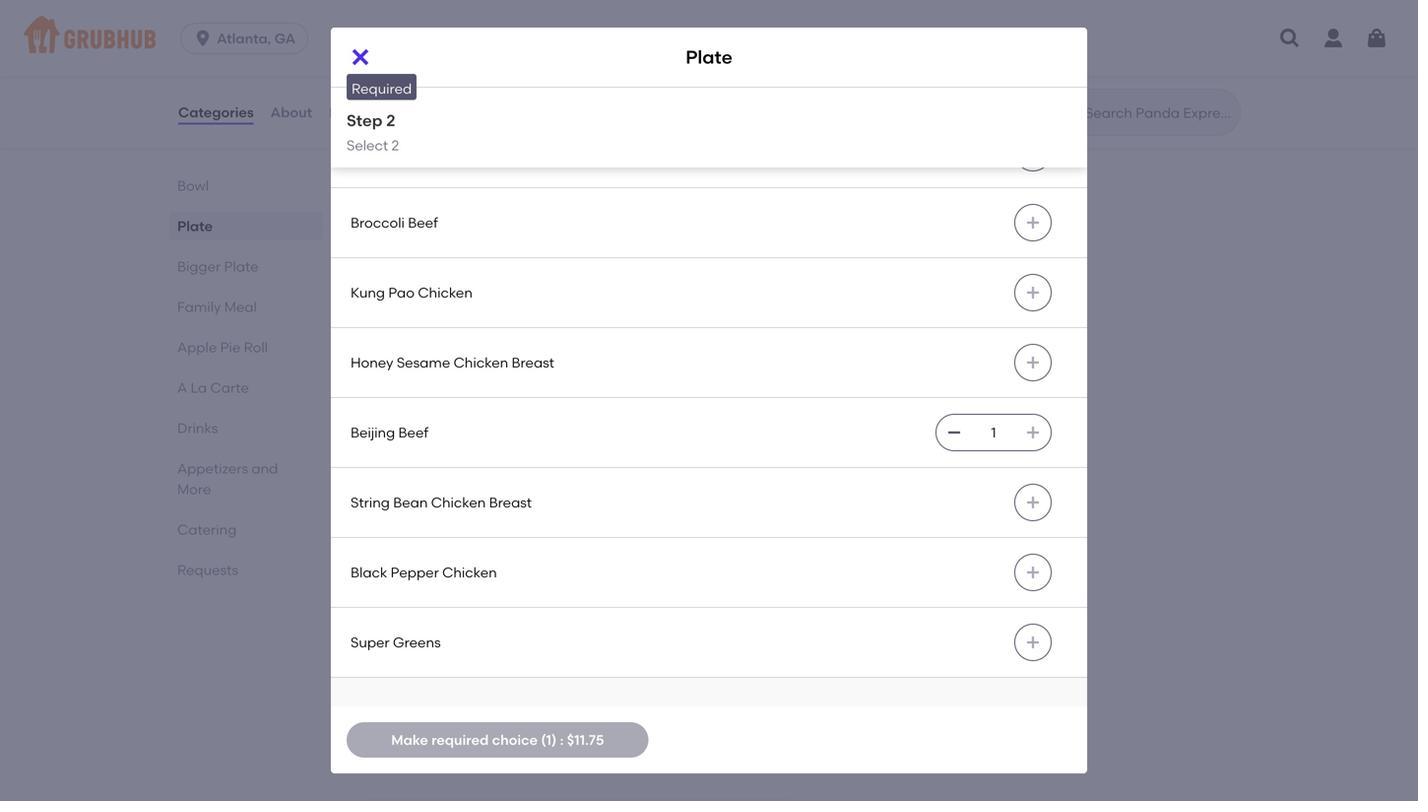 Task type: locate. For each thing, give the bounding box(es) containing it.
Input item quantity number field
[[972, 415, 1016, 450]]

bigger up pepper on the left bottom of the page
[[363, 496, 431, 521]]

:
[[560, 731, 564, 748]]

bowl down required
[[378, 105, 411, 122]]

svg image
[[193, 29, 213, 48], [1026, 215, 1041, 231], [1026, 355, 1041, 371], [1026, 565, 1041, 580]]

side up beijing beef at the bottom of the page
[[415, 369, 444, 386]]

side for any 1 side & 3 entrees
[[415, 605, 444, 622]]

1 horizontal spatial 3
[[453, 760, 460, 774]]

family inside family meal 2 large sides & 3 large entrees
[[363, 732, 432, 757]]

meal for family meal 2 large sides & 3 large entrees
[[437, 732, 488, 757]]

bowl for any 1 side & 1 entree
[[378, 105, 411, 122]]

2 vertical spatial 3
[[453, 760, 460, 774]]

1 vertical spatial breast
[[489, 494, 532, 511]]

family meal
[[177, 299, 257, 315]]

large
[[372, 760, 405, 774], [463, 760, 496, 774]]

Search Panda Express (3101) search field
[[1084, 103, 1235, 122]]

side right step 2 select 2
[[415, 133, 444, 150]]

side inside the bowl 1 side & 1 entree
[[370, 52, 394, 66]]

honey walnut shrimp +$1.60
[[351, 59, 495, 96]]

& right sides
[[441, 760, 450, 774]]

1 vertical spatial beef
[[399, 424, 429, 441]]

entrees
[[418, 288, 461, 302], [472, 369, 522, 386], [419, 524, 461, 538], [473, 605, 522, 622], [499, 760, 541, 774]]

0 horizontal spatial family
[[177, 299, 221, 315]]

& down 1 side & 2 entrees
[[448, 369, 458, 386]]

entrees down choice
[[499, 760, 541, 774]]

1 right step 2 select 2
[[407, 133, 412, 150]]

beef for beijing beef
[[399, 424, 429, 441]]

meal up the pie on the left
[[224, 299, 257, 315]]

1 inside bigger plate 1 side & 3 entrees
[[363, 524, 367, 538]]

2 left sides
[[363, 760, 369, 774]]

bowl down categories button at the top of the page
[[177, 177, 209, 194]]

a
[[177, 379, 187, 396]]

3
[[409, 524, 416, 538], [461, 605, 469, 622], [453, 760, 460, 774]]

breast
[[512, 354, 555, 371], [489, 494, 532, 511]]

svg image
[[1279, 27, 1303, 50], [1366, 27, 1389, 50], [349, 45, 372, 69], [1026, 285, 1041, 301], [947, 425, 963, 441], [1026, 425, 1041, 441], [1026, 495, 1041, 510], [1026, 635, 1041, 650]]

requests
[[177, 562, 238, 578]]

side
[[370, 52, 394, 66], [415, 133, 444, 150], [370, 288, 394, 302], [415, 369, 444, 386], [370, 524, 394, 538], [415, 605, 444, 622]]

family up apple
[[177, 299, 221, 315]]

family
[[177, 299, 221, 315], [363, 732, 432, 757]]

any for plate
[[378, 605, 404, 622]]

chicken
[[451, 144, 506, 161], [418, 284, 473, 301], [454, 354, 509, 371], [431, 494, 486, 511], [442, 564, 497, 581]]

meal inside family meal 2 large sides & 3 large entrees
[[437, 732, 488, 757]]

0 vertical spatial breast
[[512, 354, 555, 371]]

entrees down string bean chicken breast
[[419, 524, 461, 538]]

1 down string
[[363, 524, 367, 538]]

1 vertical spatial family
[[363, 732, 432, 757]]

1 honey from the top
[[351, 59, 394, 76]]

main navigation navigation
[[0, 0, 1419, 77]]

bowl
[[363, 25, 413, 50], [378, 105, 411, 122], [177, 177, 209, 194]]

& inside bigger plate 1 side & 3 entrees
[[397, 524, 406, 538]]

3 any from the top
[[378, 605, 404, 622]]

honey left sesame
[[351, 354, 394, 371]]

select
[[347, 137, 388, 154]]

honey
[[351, 59, 394, 76], [351, 354, 394, 371]]

bigger up family meal
[[177, 258, 221, 275]]

bigger plate up family meal
[[177, 258, 259, 275]]

chicken right the teriyaki
[[451, 144, 506, 161]]

beef for broccoli beef
[[408, 214, 438, 231]]

0 vertical spatial bigger
[[177, 258, 221, 275]]

0 horizontal spatial large
[[372, 760, 405, 774]]

1 vertical spatial bigger plate
[[378, 577, 462, 594]]

breast for string bean chicken breast
[[489, 494, 532, 511]]

meal
[[224, 299, 257, 315], [437, 732, 488, 757]]

0 vertical spatial bowl
[[363, 25, 413, 50]]

0 horizontal spatial entree
[[416, 52, 453, 66]]

a la carte
[[177, 379, 249, 396]]

entree inside the bowl 1 side & 1 entree
[[416, 52, 453, 66]]

2 vertical spatial bigger
[[378, 577, 423, 594]]

entree
[[416, 52, 453, 66], [470, 133, 513, 150]]

side down string
[[370, 524, 394, 538]]

& down black pepper chicken
[[448, 605, 458, 622]]

bigger plate 1 side & 3 entrees
[[363, 496, 491, 538]]

1 vertical spatial honey
[[351, 354, 394, 371]]

broccoli beef
[[351, 214, 438, 231]]

2 right step
[[386, 111, 396, 130]]

2 honey from the top
[[351, 354, 394, 371]]

drinks
[[177, 420, 218, 436]]

1 horizontal spatial meal
[[437, 732, 488, 757]]

super
[[351, 634, 390, 651]]

plate inside bigger plate 1 side & 3 entrees
[[436, 496, 491, 521]]

beijing
[[351, 424, 395, 441]]

side up required
[[370, 52, 394, 66]]

sesame
[[397, 354, 450, 371]]

0 horizontal spatial meal
[[224, 299, 257, 315]]

chicken up any 1 side & 3 entrees
[[442, 564, 497, 581]]

family up sides
[[363, 732, 432, 757]]

& down the bean
[[397, 524, 406, 538]]

chicken right pao
[[418, 284, 473, 301]]

honey inside 'honey walnut shrimp +$1.60'
[[351, 59, 394, 76]]

any 1 side & 2 entrees
[[378, 369, 522, 386]]

black pepper chicken
[[351, 564, 497, 581]]

bean
[[393, 494, 428, 511]]

1 vertical spatial bigger
[[363, 496, 431, 521]]

3 down black pepper chicken
[[461, 605, 469, 622]]

grilled
[[351, 144, 395, 161]]

reviews
[[329, 104, 384, 121]]

2
[[386, 111, 396, 130], [392, 137, 399, 154], [409, 288, 416, 302], [461, 369, 469, 386], [363, 760, 369, 774]]

atlanta, ga
[[217, 30, 296, 47]]

3 down required
[[453, 760, 460, 774]]

0 vertical spatial beef
[[408, 214, 438, 231]]

1 vertical spatial meal
[[437, 732, 488, 757]]

0 horizontal spatial bigger plate
[[177, 258, 259, 275]]

beef right beijing
[[399, 424, 429, 441]]

2 right select
[[392, 137, 399, 154]]

bowl up walnut
[[363, 25, 413, 50]]

reviews button
[[328, 77, 385, 148]]

1 vertical spatial entree
[[470, 133, 513, 150]]

2 vertical spatial bowl
[[177, 177, 209, 194]]

make
[[391, 731, 428, 748]]

0 vertical spatial meal
[[224, 299, 257, 315]]

plate
[[686, 46, 733, 68], [177, 218, 213, 234], [224, 258, 259, 275], [378, 341, 414, 358], [436, 496, 491, 521], [426, 577, 462, 594]]

0 vertical spatial family
[[177, 299, 221, 315]]

ga
[[275, 30, 296, 47]]

beef
[[408, 214, 438, 231], [399, 424, 429, 441]]

bigger plate up any 1 side & 3 entrees
[[378, 577, 462, 594]]

1 horizontal spatial family
[[363, 732, 432, 757]]

2 horizontal spatial 3
[[461, 605, 469, 622]]

0 horizontal spatial 3
[[409, 524, 416, 538]]

bowl 1 side & 1 entree
[[363, 25, 453, 66]]

chicken right sesame
[[454, 354, 509, 371]]

sides
[[408, 760, 438, 774]]

honey up +$1.60
[[351, 59, 394, 76]]

any up super greens
[[378, 605, 404, 622]]

1 vertical spatial bowl
[[378, 105, 411, 122]]

& up required
[[397, 52, 406, 66]]

greens
[[393, 634, 441, 651]]

&
[[397, 52, 406, 66], [448, 133, 458, 150], [397, 288, 406, 302], [448, 369, 458, 386], [397, 524, 406, 538], [448, 605, 458, 622], [441, 760, 450, 774]]

side for any 1 side & 2 entrees
[[415, 369, 444, 386]]

any 1 side & 3 entrees
[[378, 605, 522, 622]]

bigger inside bigger plate 1 side & 3 entrees
[[363, 496, 431, 521]]

svg image for broccoli beef
[[1026, 215, 1041, 231]]

honey for honey walnut shrimp +$1.60
[[351, 59, 394, 76]]

family for family meal
[[177, 299, 221, 315]]

& right kung
[[397, 288, 406, 302]]

0 vertical spatial any
[[378, 133, 404, 150]]

shrimp
[[448, 59, 495, 76]]

meal up sides
[[437, 732, 488, 757]]

side up 'greens'
[[415, 605, 444, 622]]

2 vertical spatial any
[[378, 605, 404, 622]]

large down make
[[372, 760, 405, 774]]

0 vertical spatial bigger plate
[[177, 258, 259, 275]]

choice
[[492, 731, 538, 748]]

2 any from the top
[[378, 369, 404, 386]]

bigger
[[177, 258, 221, 275], [363, 496, 431, 521], [378, 577, 423, 594]]

1 vertical spatial any
[[378, 369, 404, 386]]

categories button
[[177, 77, 255, 148]]

apple
[[177, 339, 217, 356]]

1 any from the top
[[378, 133, 404, 150]]

bowl for plate
[[177, 177, 209, 194]]

1 vertical spatial 3
[[461, 605, 469, 622]]

0 vertical spatial 3
[[409, 524, 416, 538]]

chicken right the bean
[[431, 494, 486, 511]]

large down make required choice (1) : $11.75
[[463, 760, 496, 774]]

any down step
[[378, 133, 404, 150]]

0 vertical spatial entree
[[416, 52, 453, 66]]

1 horizontal spatial large
[[463, 760, 496, 774]]

1
[[363, 52, 367, 66], [409, 52, 413, 66], [407, 133, 412, 150], [461, 133, 466, 150], [363, 288, 367, 302], [407, 369, 412, 386], [363, 524, 367, 538], [407, 605, 412, 622]]

chicken for teriyaki
[[451, 144, 506, 161]]

entrees inside bigger plate 1 side & 3 entrees
[[419, 524, 461, 538]]

bigger plate
[[177, 258, 259, 275], [378, 577, 462, 594]]

bigger up any 1 side & 3 entrees
[[378, 577, 423, 594]]

more
[[177, 481, 211, 498]]

beef right broccoli
[[408, 214, 438, 231]]

1 horizontal spatial entree
[[470, 133, 513, 150]]

3 down the bean
[[409, 524, 416, 538]]

any up beijing beef at the bottom of the page
[[378, 369, 404, 386]]

any
[[378, 133, 404, 150], [378, 369, 404, 386], [378, 605, 404, 622]]

3 inside bigger plate 1 side & 3 entrees
[[409, 524, 416, 538]]

0 vertical spatial honey
[[351, 59, 394, 76]]

family meal 2 large sides & 3 large entrees
[[363, 732, 541, 774]]

about
[[271, 104, 312, 121]]

2 inside family meal 2 large sides & 3 large entrees
[[363, 760, 369, 774]]



Task type: describe. For each thing, give the bounding box(es) containing it.
side for bowl 1 side & 1 entree
[[370, 52, 394, 66]]

string
[[351, 494, 390, 511]]

honey sesame chicken breast
[[351, 354, 555, 371]]

black
[[351, 564, 388, 581]]

apple pie roll
[[177, 339, 268, 356]]

side inside bigger plate 1 side & 3 entrees
[[370, 524, 394, 538]]

+$1.60
[[351, 79, 391, 96]]

pao
[[389, 284, 415, 301]]

entree for bowl
[[416, 52, 453, 66]]

roll
[[244, 339, 268, 356]]

kung
[[351, 284, 385, 301]]

walnut
[[397, 59, 445, 76]]

kung pao chicken
[[351, 284, 473, 301]]

entrees right pao
[[418, 288, 461, 302]]

catering
[[177, 521, 237, 538]]

family for family meal 2 large sides & 3 large entrees
[[363, 732, 432, 757]]

1 left pao
[[363, 288, 367, 302]]

string bean chicken breast
[[351, 494, 532, 511]]

atlanta, ga button
[[180, 23, 316, 54]]

atlanta,
[[217, 30, 271, 47]]

la
[[191, 379, 207, 396]]

bowl inside the bowl 1 side & 1 entree
[[363, 25, 413, 50]]

1 large from the left
[[372, 760, 405, 774]]

required
[[352, 80, 412, 97]]

categories
[[178, 104, 254, 121]]

chicken for pepper
[[442, 564, 497, 581]]

1 horizontal spatial bigger plate
[[378, 577, 462, 594]]

any for 1
[[378, 133, 404, 150]]

required
[[432, 731, 489, 748]]

breast for honey sesame chicken breast
[[512, 354, 555, 371]]

& inside family meal 2 large sides & 3 large entrees
[[441, 760, 450, 774]]

appetizers
[[177, 460, 248, 477]]

chicken for bean
[[431, 494, 486, 511]]

step 2 select 2
[[347, 111, 399, 154]]

meal for family meal
[[224, 299, 257, 315]]

pie
[[220, 339, 241, 356]]

step
[[347, 111, 383, 130]]

super greens
[[351, 634, 441, 651]]

2 large from the left
[[463, 760, 496, 774]]

entrees down black pepper chicken
[[473, 605, 522, 622]]

chicken for pao
[[418, 284, 473, 301]]

svg image inside atlanta, ga button
[[193, 29, 213, 48]]

1 up +$1.60
[[363, 52, 367, 66]]

2 right kung
[[409, 288, 416, 302]]

bigger plate image
[[644, 564, 792, 692]]

(1)
[[541, 731, 557, 748]]

1 up required
[[409, 52, 413, 66]]

beijing beef
[[351, 424, 429, 441]]

3 inside family meal 2 large sides & 3 large entrees
[[453, 760, 460, 774]]

1 right the teriyaki
[[461, 133, 466, 150]]

svg image for black pepper chicken
[[1026, 565, 1041, 580]]

grilled teriyaki chicken
[[351, 144, 506, 161]]

entrees right sesame
[[472, 369, 522, 386]]

and
[[252, 460, 278, 477]]

broccoli
[[351, 214, 405, 231]]

make required choice (1) : $11.75
[[391, 731, 604, 748]]

2 right sesame
[[461, 369, 469, 386]]

pepper
[[391, 564, 439, 581]]

chicken for sesame
[[454, 354, 509, 371]]

svg image for honey sesame chicken breast
[[1026, 355, 1041, 371]]

1 side & 2 entrees
[[363, 288, 461, 302]]

carte
[[210, 379, 249, 396]]

about button
[[270, 77, 313, 148]]

honey for honey sesame chicken breast
[[351, 354, 394, 371]]

1 up 'greens'
[[407, 605, 412, 622]]

entrees inside family meal 2 large sides & 3 large entrees
[[499, 760, 541, 774]]

appetizers and more
[[177, 460, 278, 498]]

side for any 1 side & 1 entree
[[415, 133, 444, 150]]

$11.75
[[567, 731, 604, 748]]

entree for any
[[470, 133, 513, 150]]

plate image
[[644, 328, 792, 456]]

& down 'honey walnut shrimp +$1.60'
[[448, 133, 458, 150]]

any 1 side & 1 entree
[[378, 133, 513, 150]]

1 up beijing beef at the bottom of the page
[[407, 369, 412, 386]]

& inside the bowl 1 side & 1 entree
[[397, 52, 406, 66]]

side down broccoli
[[370, 288, 394, 302]]

bowl image
[[644, 92, 792, 220]]

teriyaki
[[398, 144, 448, 161]]



Task type: vqa. For each thing, say whether or not it's contained in the screenshot.
Requests
yes



